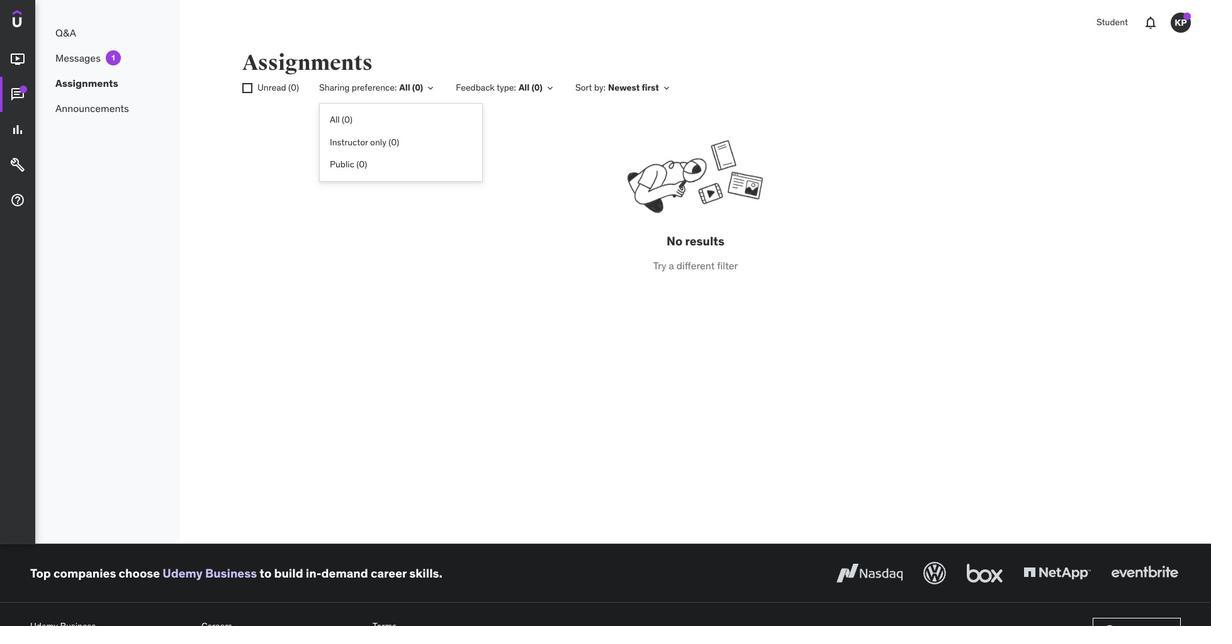 Task type: vqa. For each thing, say whether or not it's contained in the screenshot.
demand
yes



Task type: describe. For each thing, give the bounding box(es) containing it.
in-
[[306, 566, 322, 581]]

results
[[685, 234, 725, 249]]

no results
[[667, 234, 725, 249]]

3 medium image from the top
[[10, 193, 25, 208]]

public (0)
[[330, 159, 367, 170]]

instructor only (0)
[[330, 136, 399, 148]]

instructor only (0) button
[[320, 131, 482, 154]]

kp link
[[1166, 8, 1196, 38]]

companies
[[54, 566, 116, 581]]

2 medium image from the top
[[10, 122, 25, 137]]

instructor
[[330, 136, 368, 148]]

q&a
[[55, 26, 76, 39]]

announcements
[[55, 102, 129, 114]]

you have alerts image
[[1184, 13, 1191, 20]]

unread (0)
[[258, 82, 299, 93]]

demand
[[322, 566, 368, 581]]

q&a link
[[35, 20, 180, 45]]

sort
[[575, 82, 592, 93]]

type:
[[497, 82, 516, 93]]

try
[[653, 259, 667, 272]]

(0) inside button
[[342, 114, 353, 125]]

choose
[[119, 566, 160, 581]]

notifications image
[[1144, 15, 1159, 30]]

nasdaq image
[[834, 560, 906, 588]]

to
[[260, 566, 272, 581]]

(0) up all (0) button
[[412, 82, 423, 93]]

1 medium image from the top
[[10, 52, 25, 67]]

all (0)
[[330, 114, 353, 125]]

1 xsmall image from the left
[[426, 83, 436, 93]]

volkswagen image
[[921, 560, 949, 588]]

(0) right only
[[389, 136, 399, 148]]

udemy
[[163, 566, 203, 581]]

all (0) button
[[320, 109, 482, 131]]

eventbrite image
[[1109, 560, 1181, 588]]

skills.
[[409, 566, 443, 581]]

by:
[[594, 82, 606, 93]]

(0) right type:
[[532, 82, 543, 93]]

filter
[[717, 259, 738, 272]]

public
[[330, 159, 354, 170]]

all for feedback type:
[[519, 82, 530, 93]]

sharing preference: all (0)
[[319, 82, 423, 93]]

assignments link
[[35, 71, 180, 96]]

all inside button
[[330, 114, 340, 125]]

business
[[205, 566, 257, 581]]



Task type: locate. For each thing, give the bounding box(es) containing it.
2 medium image from the top
[[10, 158, 25, 173]]

feedback type: all (0)
[[456, 82, 543, 93]]

box image
[[964, 560, 1006, 588]]

student
[[1097, 17, 1128, 28]]

xsmall image left unread
[[242, 83, 253, 93]]

all
[[399, 82, 410, 93], [519, 82, 530, 93], [330, 114, 340, 125]]

0 vertical spatial medium image
[[10, 87, 25, 102]]

udemy image
[[13, 10, 70, 32]]

a
[[669, 259, 674, 272]]

(0) right the public
[[357, 159, 367, 170]]

no
[[667, 234, 683, 249]]

assignments
[[242, 50, 373, 76], [55, 77, 118, 89]]

sort by: newest first
[[575, 82, 659, 93]]

xsmall image right first
[[662, 83, 672, 93]]

netapp image
[[1021, 560, 1094, 588]]

1 vertical spatial medium image
[[10, 158, 25, 173]]

xsmall image
[[426, 83, 436, 93], [242, 83, 253, 93]]

xsmall image
[[545, 83, 555, 93], [662, 83, 672, 93]]

0 horizontal spatial xsmall image
[[545, 83, 555, 93]]

xsmall image up all (0) button
[[426, 83, 436, 93]]

1 xsmall image from the left
[[545, 83, 555, 93]]

assignments up "announcements"
[[55, 77, 118, 89]]

career
[[371, 566, 407, 581]]

(0)
[[288, 82, 299, 93], [412, 82, 423, 93], [532, 82, 543, 93], [342, 114, 353, 125], [389, 136, 399, 148], [357, 159, 367, 170]]

all right type:
[[519, 82, 530, 93]]

public (0) button
[[320, 154, 482, 176]]

2 vertical spatial medium image
[[10, 193, 25, 208]]

1 horizontal spatial xsmall image
[[426, 83, 436, 93]]

assignments up 'sharing'
[[242, 50, 373, 76]]

preference:
[[352, 82, 397, 93]]

1
[[112, 53, 115, 62]]

(0) right unread
[[288, 82, 299, 93]]

newest
[[608, 82, 640, 93]]

messages
[[55, 52, 101, 64]]

xsmall image for all (0)
[[545, 83, 555, 93]]

medium image
[[10, 87, 25, 102], [10, 122, 25, 137], [10, 193, 25, 208]]

xsmall image for newest first
[[662, 83, 672, 93]]

1 horizontal spatial all
[[399, 82, 410, 93]]

1 medium image from the top
[[10, 87, 25, 102]]

first
[[642, 82, 659, 93]]

top
[[30, 566, 51, 581]]

try a different filter
[[653, 259, 738, 272]]

all right preference:
[[399, 82, 410, 93]]

student link
[[1089, 8, 1136, 38]]

all for sharing preference:
[[399, 82, 410, 93]]

build
[[274, 566, 303, 581]]

feedback
[[456, 82, 495, 93]]

udemy business link
[[163, 566, 257, 581]]

announcements link
[[35, 96, 180, 121]]

medium image
[[10, 52, 25, 67], [10, 158, 25, 173]]

all up instructor
[[330, 114, 340, 125]]

1 vertical spatial medium image
[[10, 122, 25, 137]]

top companies choose udemy business to build in-demand career skills.
[[30, 566, 443, 581]]

1 horizontal spatial xsmall image
[[662, 83, 672, 93]]

different
[[677, 259, 715, 272]]

only
[[370, 136, 387, 148]]

0 horizontal spatial assignments
[[55, 77, 118, 89]]

0 horizontal spatial all
[[330, 114, 340, 125]]

small image
[[1104, 625, 1116, 627]]

1 horizontal spatial assignments
[[242, 50, 373, 76]]

0 vertical spatial medium image
[[10, 52, 25, 67]]

unread
[[258, 82, 286, 93]]

(0) up instructor
[[342, 114, 353, 125]]

2 xsmall image from the left
[[662, 83, 672, 93]]

xsmall image left sort
[[545, 83, 555, 93]]

kp
[[1175, 17, 1187, 28]]

sharing
[[319, 82, 350, 93]]

2 xsmall image from the left
[[242, 83, 253, 93]]

0 horizontal spatial xsmall image
[[242, 83, 253, 93]]

2 horizontal spatial all
[[519, 82, 530, 93]]



